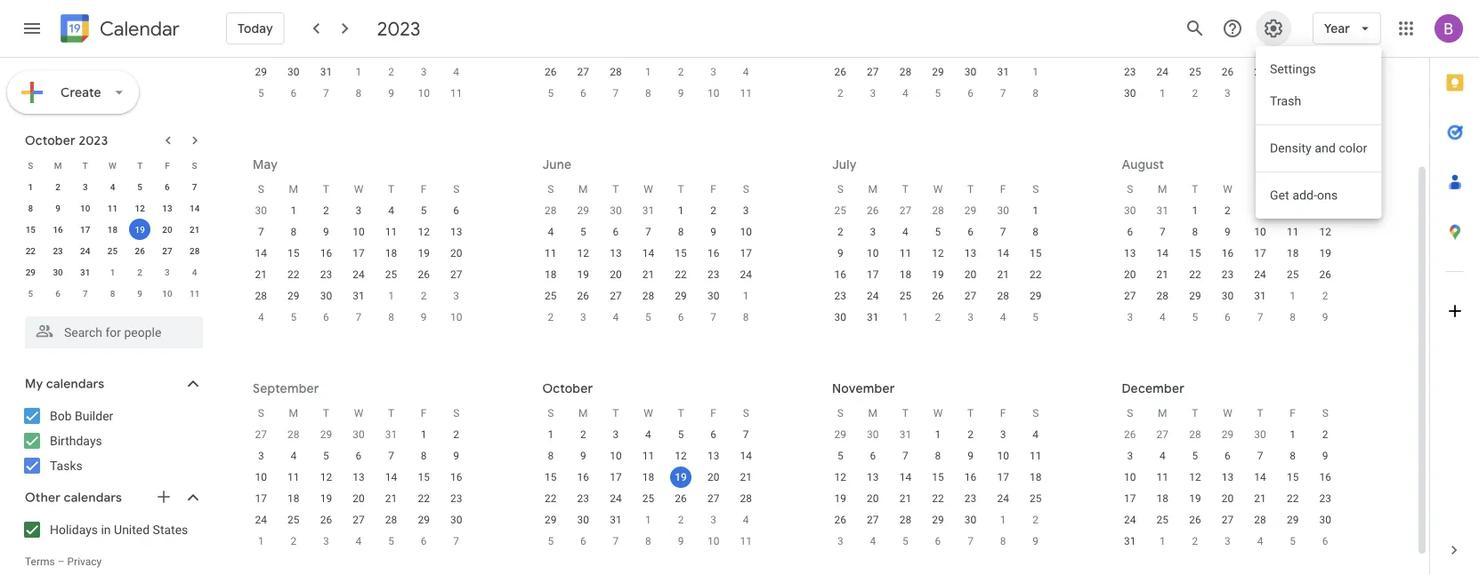 Task type: describe. For each thing, give the bounding box(es) containing it.
february 9 element
[[381, 83, 402, 104]]

23 inside november grid
[[965, 493, 977, 506]]

main drawer image
[[21, 18, 43, 39]]

september 3 element
[[1120, 307, 1141, 329]]

july 5 element
[[638, 307, 659, 329]]

15 inside september grid
[[418, 472, 430, 484]]

16 element inside november grid
[[960, 467, 982, 489]]

19 for 19 element over june 2 element
[[418, 247, 430, 260]]

20 inside august grid
[[1124, 269, 1136, 281]]

f for june
[[711, 183, 717, 196]]

25 inside august grid
[[1287, 269, 1299, 281]]

18 element inside june grid
[[540, 264, 562, 286]]

7 inside july 7 element
[[711, 312, 717, 324]]

september
[[253, 381, 319, 397]]

row group for the october grid
[[535, 425, 762, 553]]

21 cell from the left
[[1020, 40, 1052, 61]]

21 inside september grid
[[385, 493, 397, 506]]

17 inside july grid
[[867, 269, 879, 281]]

june 25 element
[[830, 200, 851, 222]]

january 2 element
[[1185, 531, 1206, 553]]

other calendars
[[25, 491, 122, 507]]

row group for the october 2023 grid
[[17, 176, 208, 304]]

holidays
[[50, 523, 98, 538]]

june 3 element
[[446, 286, 467, 307]]

august 29 element
[[316, 425, 337, 446]]

26 inside may grid
[[418, 269, 430, 281]]

calendar heading
[[96, 16, 180, 41]]

5 element
[[1315, 200, 1336, 222]]

15 inside july grid
[[1030, 247, 1042, 260]]

get
[[1270, 188, 1290, 203]]

18 inside july grid
[[900, 269, 912, 281]]

19 for 19 element under the 5 element on the right top of the page
[[1320, 247, 1332, 260]]

11 inside june grid
[[545, 247, 557, 260]]

6 inside 'element'
[[291, 87, 297, 100]]

september grid
[[245, 403, 473, 553]]

april 30 element
[[250, 200, 272, 222]]

28 element inside the october grid
[[736, 489, 757, 510]]

march 10 element
[[703, 83, 724, 104]]

15 inside may grid
[[288, 247, 300, 260]]

my calendars
[[25, 377, 104, 393]]

w for july
[[934, 183, 943, 196]]

f for october
[[711, 408, 717, 420]]

8 inside september grid
[[421, 450, 427, 463]]

february 5 element
[[250, 83, 272, 104]]

row group for may grid
[[245, 200, 473, 329]]

27 inside june grid
[[610, 290, 622, 303]]

18 element inside may grid
[[381, 243, 402, 264]]

august grid
[[1114, 179, 1342, 329]]

august 2 element
[[928, 307, 949, 329]]

march 8 element
[[638, 83, 659, 104]]

year
[[1324, 20, 1351, 37]]

april 8 element
[[1025, 83, 1047, 104]]

2 inside june 2 element
[[421, 290, 427, 303]]

january 3 element
[[1217, 531, 1239, 553]]

31 inside november grid
[[900, 429, 912, 442]]

row containing 13
[[1114, 243, 1342, 264]]

may 31 element
[[638, 200, 659, 222]]

19 element up july 3 element
[[573, 264, 594, 286]]

7 inside june 7 element
[[356, 312, 362, 324]]

february 2 element
[[381, 61, 402, 83]]

28 inside may grid
[[255, 290, 267, 303]]

november 2 element for november 9 element corresponding to november 10 element related to the october grid
[[670, 510, 692, 531]]

february 10 element
[[413, 83, 435, 104]]

8 cell from the left
[[535, 40, 567, 61]]

october 2023 grid
[[17, 155, 208, 304]]

august 30 element
[[348, 425, 369, 446]]

december 2 element
[[1025, 510, 1047, 531]]

united
[[114, 523, 150, 538]]

11 inside august grid
[[1287, 226, 1299, 239]]

10 inside september grid
[[255, 472, 267, 484]]

july 4 element
[[605, 307, 627, 329]]

m for june
[[579, 183, 588, 196]]

25 inside the october grid
[[643, 493, 655, 506]]

november
[[832, 381, 895, 397]]

11 inside november grid
[[1030, 450, 1042, 463]]

in
[[101, 523, 111, 538]]

january 6 element
[[1315, 531, 1336, 553]]

july 8 element
[[736, 307, 757, 329]]

november 11 element for the october 2023 grid
[[184, 283, 205, 304]]

tasks
[[50, 459, 83, 474]]

november 30 element
[[1250, 425, 1271, 446]]

19 for 19, today element within the october 2023 grid
[[135, 224, 145, 235]]

25 inside december grid
[[1157, 515, 1169, 527]]

april 4 element
[[895, 83, 916, 104]]

3 cell from the left
[[310, 40, 342, 61]]

december 9 element
[[1025, 531, 1047, 553]]

color
[[1339, 141, 1368, 156]]

october 4 element
[[348, 531, 369, 553]]

14 inside june grid
[[643, 247, 655, 260]]

june 1 element
[[381, 286, 402, 307]]

m for october
[[579, 408, 588, 420]]

m inside the october 2023 grid
[[54, 160, 62, 171]]

13 inside june grid
[[610, 247, 622, 260]]

june grid
[[535, 179, 762, 329]]

20 inside july grid
[[965, 269, 977, 281]]

19 for 19, today element within the the october grid
[[675, 472, 687, 484]]

june 2 element
[[413, 286, 435, 307]]

25 inside november grid
[[1030, 493, 1042, 506]]

june 27 element
[[895, 200, 916, 222]]

october 1 element
[[250, 531, 272, 553]]

13 inside august grid
[[1124, 247, 1136, 260]]

bob builder
[[50, 409, 113, 424]]

november 3 element for november 10 element related to the october 2023 grid
[[157, 262, 178, 283]]

july 1 element
[[736, 286, 757, 307]]

november 1 element for "november 7" element associated with the october grid
[[638, 510, 659, 531]]

row containing 21
[[245, 264, 473, 286]]

july 2 element
[[540, 307, 562, 329]]

november 4 element for november 11 element for the october 2023 grid
[[184, 262, 205, 283]]

18 element inside the october grid
[[638, 467, 659, 489]]

june 26 element
[[863, 200, 884, 222]]

f for may
[[421, 183, 427, 196]]

13 inside the october grid
[[708, 450, 720, 463]]

august
[[1122, 157, 1165, 173]]

august 3 element
[[960, 307, 982, 329]]

m for november
[[869, 408, 878, 420]]

september 1 element
[[1283, 286, 1304, 307]]

row group for december grid
[[1114, 425, 1342, 553]]

24 inside the october grid
[[610, 493, 622, 506]]

5 inside "element"
[[1033, 312, 1039, 324]]

august 27 element
[[250, 425, 272, 446]]

my calendars list
[[4, 402, 221, 481]]

27 cell from the left
[[1277, 40, 1309, 61]]

november 9 element for november 10 element related to the october 2023 grid
[[129, 283, 151, 304]]

row containing 9
[[824, 243, 1052, 264]]

31 inside july grid
[[867, 312, 879, 324]]

19, today element for 19 cell within the the october 2023 grid
[[129, 219, 151, 240]]

22 inside november grid
[[932, 493, 944, 506]]

1 cell from the left
[[245, 40, 277, 61]]

23 inside may grid
[[320, 269, 332, 281]]

january 1 element
[[1152, 531, 1174, 553]]

september 5 element
[[1185, 307, 1206, 329]]

august 4 element
[[993, 307, 1014, 329]]

21 inside june grid
[[643, 269, 655, 281]]

1 inside "element"
[[258, 536, 264, 548]]

14 inside july grid
[[997, 247, 1009, 260]]

21 inside the october grid
[[740, 472, 752, 484]]

november 5 element for the october grid
[[540, 531, 562, 553]]

9 cell from the left
[[567, 40, 600, 61]]

0 horizontal spatial 2023
[[79, 133, 108, 149]]

16 for '16' 'element' inside september grid
[[450, 472, 462, 484]]

november grid
[[824, 403, 1052, 553]]

7 inside april 7 element
[[1000, 87, 1006, 100]]

26 inside the october grid
[[675, 493, 687, 506]]

16 for '16' 'element' within august grid
[[1222, 247, 1234, 260]]

31 inside the october grid
[[610, 515, 622, 527]]

2 inside august 2 element
[[935, 312, 941, 324]]

february 1 element
[[348, 61, 369, 83]]

25 cell from the left
[[1212, 40, 1244, 61]]

november 9 element for november 10 element related to the october grid
[[670, 531, 692, 553]]

25 inside september grid
[[288, 515, 300, 527]]

row group for september grid
[[245, 425, 473, 553]]

september 7 element
[[1250, 307, 1271, 329]]

october 29 element
[[830, 425, 851, 446]]

november 10 element for the october 2023 grid
[[157, 283, 178, 304]]

december 8 element
[[993, 531, 1014, 553]]

june 7 element
[[348, 307, 369, 329]]

f for july
[[1000, 183, 1006, 196]]

f for august
[[1290, 183, 1296, 196]]

17 cell from the left
[[889, 40, 922, 61]]

calendars for my calendars
[[46, 377, 104, 393]]

2 inside march 2 element
[[678, 66, 684, 78]]

10 inside july grid
[[867, 247, 879, 260]]

september 6 element
[[1217, 307, 1239, 329]]

17 inside the october grid
[[610, 472, 622, 484]]

december 1 element
[[993, 510, 1014, 531]]

w for december
[[1223, 408, 1233, 420]]

14 cell from the left
[[730, 40, 762, 61]]

2 inside july 2 element
[[548, 312, 554, 324]]

16 element inside december grid
[[1315, 467, 1336, 489]]

11 inside july grid
[[900, 247, 912, 260]]

24 inside june grid
[[740, 269, 752, 281]]

december
[[1122, 381, 1185, 397]]

w inside the october 2023 grid
[[109, 160, 117, 171]]

26 cell from the left
[[1244, 40, 1277, 61]]

22 cell from the left
[[1114, 40, 1147, 61]]

26 inside the october 2023 grid
[[135, 246, 145, 256]]

16 element inside the october grid
[[573, 467, 594, 489]]

2 inside may 2 element
[[1193, 87, 1199, 100]]

17 inside may grid
[[353, 247, 365, 260]]

19 cell for november 3 element corresponding to november 10 element related to the october 2023 grid
[[126, 219, 154, 240]]

terms link
[[25, 556, 55, 569]]

march 3 element
[[703, 61, 724, 83]]

14 inside august grid
[[1157, 247, 1169, 260]]

Search for people text field
[[36, 317, 192, 349]]

september 2 element
[[1315, 286, 1336, 307]]

density
[[1270, 141, 1312, 156]]

september 4 element
[[1152, 307, 1174, 329]]

7 inside october 7 "element"
[[453, 536, 459, 548]]

may 28 element
[[540, 200, 562, 222]]

march 9 element
[[670, 83, 692, 104]]

november 6 element for the october 2023 grid's "november 7" element
[[47, 283, 69, 304]]

m for august
[[1158, 183, 1168, 196]]

2 cell from the left
[[277, 40, 310, 61]]

24 inside november grid
[[997, 493, 1009, 506]]

july 3 element
[[573, 307, 594, 329]]

june
[[543, 157, 572, 173]]

19 cell for november 10 element related to the october grid november 3 element
[[665, 467, 697, 489]]

w for june
[[644, 183, 653, 196]]

30 inside the october grid
[[577, 515, 589, 527]]

19 for 19 element over august 2 element
[[932, 269, 944, 281]]

march 1 element
[[638, 61, 659, 83]]

february 11 element
[[446, 83, 467, 104]]

may
[[253, 157, 278, 173]]

27 inside november grid
[[867, 515, 879, 527]]

17 inside december grid
[[1124, 493, 1136, 506]]

6 cell from the left
[[408, 40, 440, 61]]

june 8 element
[[381, 307, 402, 329]]

22 inside september grid
[[418, 493, 430, 506]]

19 for 19 element over january 2 element
[[1190, 493, 1202, 506]]

december 6 element
[[928, 531, 949, 553]]

18 element inside november grid
[[1025, 467, 1047, 489]]

november 7 element for the october grid
[[605, 531, 627, 553]]

september 9 element
[[1315, 307, 1336, 329]]

row containing 16
[[824, 264, 1052, 286]]

august 31 element
[[381, 425, 402, 446]]

7 cell from the left
[[440, 40, 473, 61]]

29 inside august grid
[[1190, 290, 1202, 303]]

14 inside may grid
[[255, 247, 267, 260]]

september 8 element
[[1283, 307, 1304, 329]]

24 inside may grid
[[353, 269, 365, 281]]

1 horizontal spatial 2023
[[377, 16, 421, 41]]

24 inside december grid
[[1124, 515, 1136, 527]]

19 for 19 element above july 3 element
[[577, 269, 589, 281]]

october for october 2023
[[25, 133, 76, 149]]

16 element inside june grid
[[703, 243, 724, 264]]

19 for 19 element on top of october 3 element
[[320, 493, 332, 506]]

16 for '16' 'element' within the may grid
[[320, 247, 332, 260]]

20 inside september grid
[[353, 493, 365, 506]]

terms
[[25, 556, 55, 569]]

f inside the october 2023 grid
[[165, 160, 170, 171]]

15 inside august grid
[[1190, 247, 1202, 260]]

add-
[[1293, 188, 1317, 203]]

18 inside the october grid
[[643, 472, 655, 484]]

june 6 element
[[316, 307, 337, 329]]

calendars for other calendars
[[64, 491, 122, 507]]

october 31 element
[[895, 425, 916, 446]]

15 inside june grid
[[675, 247, 687, 260]]

other calendars button
[[4, 484, 221, 513]]

october 7 element
[[446, 531, 467, 553]]

12 inside the october grid
[[675, 450, 687, 463]]

7 inside july grid
[[1000, 226, 1006, 239]]

7 inside december grid
[[1258, 450, 1264, 463]]

november 11 element for the october grid
[[736, 531, 757, 553]]

16 cell from the left
[[857, 40, 889, 61]]



Task type: locate. For each thing, give the bounding box(es) containing it.
may grid
[[245, 179, 473, 329]]

19 element down the 5 element on the right top of the page
[[1315, 243, 1336, 264]]

0 horizontal spatial november 5 element
[[20, 283, 41, 304]]

0 horizontal spatial 19 cell
[[126, 219, 154, 240]]

terms – privacy
[[25, 556, 102, 569]]

15 inside november grid
[[932, 472, 944, 484]]

14 inside december grid
[[1255, 472, 1267, 484]]

march 4 element
[[736, 61, 757, 83]]

28 inside the october grid
[[740, 493, 752, 506]]

16 for '16' 'element' inside december grid
[[1320, 472, 1332, 484]]

w inside june grid
[[644, 183, 653, 196]]

s
[[28, 160, 33, 171], [192, 160, 197, 171], [258, 183, 264, 196], [453, 183, 460, 196], [548, 183, 554, 196], [743, 183, 749, 196], [837, 183, 844, 196], [1033, 183, 1039, 196], [1127, 183, 1134, 196], [1323, 183, 1329, 196], [258, 408, 264, 420], [453, 408, 460, 420], [548, 408, 554, 420], [743, 408, 749, 420], [837, 408, 844, 420], [1033, 408, 1039, 420], [1127, 408, 1134, 420], [1323, 408, 1329, 420]]

18 inside june grid
[[545, 269, 557, 281]]

26 element
[[540, 61, 562, 83], [830, 61, 851, 83], [1217, 61, 1239, 83], [129, 240, 151, 262], [413, 264, 435, 286], [1315, 264, 1336, 286], [573, 286, 594, 307], [928, 286, 949, 307], [670, 489, 692, 510], [316, 510, 337, 531], [830, 510, 851, 531], [1185, 510, 1206, 531]]

10 element
[[75, 198, 96, 219], [348, 222, 369, 243], [736, 222, 757, 243], [1250, 222, 1271, 243], [863, 243, 884, 264], [605, 446, 627, 467], [993, 446, 1014, 467], [250, 467, 272, 489], [1120, 467, 1141, 489]]

w inside december grid
[[1223, 408, 1233, 420]]

ons
[[1317, 188, 1338, 203]]

w
[[109, 160, 117, 171], [354, 183, 364, 196], [644, 183, 653, 196], [934, 183, 943, 196], [1223, 183, 1233, 196], [354, 408, 364, 420], [644, 408, 653, 420], [934, 408, 943, 420], [1223, 408, 1233, 420]]

1 vertical spatial november 9 element
[[670, 531, 692, 553]]

add other calendars image
[[155, 489, 173, 507]]

april 7 element
[[993, 83, 1014, 104]]

october 2023
[[25, 133, 108, 149]]

0 vertical spatial november 5 element
[[20, 283, 41, 304]]

row containing 12
[[824, 467, 1052, 489]]

1 vertical spatial november 10 element
[[703, 531, 724, 553]]

t
[[83, 160, 88, 171], [137, 160, 143, 171], [323, 183, 329, 196], [388, 183, 395, 196], [613, 183, 619, 196], [678, 183, 684, 196], [903, 183, 909, 196], [968, 183, 974, 196], [1192, 183, 1199, 196], [1257, 183, 1264, 196], [323, 408, 329, 420], [388, 408, 395, 420], [613, 408, 619, 420], [678, 408, 684, 420], [903, 408, 909, 420], [968, 408, 974, 420], [1192, 408, 1199, 420], [1257, 408, 1264, 420]]

19 inside june grid
[[577, 269, 589, 281]]

builder
[[75, 409, 113, 424]]

states
[[153, 523, 188, 538]]

1 horizontal spatial november 11 element
[[736, 531, 757, 553]]

24 inside august grid
[[1255, 269, 1267, 281]]

row containing 7
[[245, 222, 473, 243]]

m for december
[[1158, 408, 1168, 420]]

24 inside september grid
[[255, 515, 267, 527]]

12 inside november grid
[[835, 472, 847, 484]]

1 vertical spatial november 5 element
[[540, 531, 562, 553]]

w for november
[[934, 408, 943, 420]]

21 element
[[184, 219, 205, 240], [250, 264, 272, 286], [638, 264, 659, 286], [993, 264, 1014, 286], [1152, 264, 1174, 286], [736, 467, 757, 489], [381, 489, 402, 510], [895, 489, 916, 510], [1250, 489, 1271, 510]]

23 inside the october grid
[[577, 493, 589, 506]]

12 inside june grid
[[577, 247, 589, 260]]

1 vertical spatial november 2 element
[[670, 510, 692, 531]]

17 inside september grid
[[255, 493, 267, 506]]

october for october
[[543, 381, 593, 397]]

27
[[577, 66, 589, 78], [867, 66, 879, 78], [1255, 66, 1267, 78], [900, 205, 912, 217], [162, 246, 172, 256], [450, 269, 462, 281], [610, 290, 622, 303], [965, 290, 977, 303], [1124, 290, 1136, 303], [255, 429, 267, 442], [1157, 429, 1169, 442], [708, 493, 720, 506], [353, 515, 365, 527], [867, 515, 879, 527], [1222, 515, 1234, 527]]

18 inside september grid
[[288, 493, 300, 506]]

0 horizontal spatial november 8 element
[[102, 283, 123, 304]]

1 vertical spatial november 3 element
[[703, 510, 724, 531]]

0 vertical spatial october
[[25, 133, 76, 149]]

25 inside june grid
[[545, 290, 557, 303]]

20
[[162, 224, 172, 235], [450, 247, 462, 260], [610, 269, 622, 281], [965, 269, 977, 281], [1124, 269, 1136, 281], [708, 472, 720, 484], [353, 493, 365, 506], [867, 493, 879, 506], [1222, 493, 1234, 506]]

0 vertical spatial november 8 element
[[102, 283, 123, 304]]

row group containing 25
[[824, 200, 1052, 329]]

november 11 element
[[184, 283, 205, 304], [736, 531, 757, 553]]

18 element
[[102, 219, 123, 240], [381, 243, 402, 264], [1283, 243, 1304, 264], [540, 264, 562, 286], [895, 264, 916, 286], [638, 467, 659, 489], [1025, 467, 1047, 489], [283, 489, 304, 510], [1152, 489, 1174, 510]]

12 inside the october 2023 grid
[[135, 203, 145, 214]]

14 inside november grid
[[900, 472, 912, 484]]

15 inside december grid
[[1287, 472, 1299, 484]]

0 horizontal spatial october
[[25, 133, 76, 149]]

november 7 element for the october 2023 grid
[[75, 283, 96, 304]]

settings menu image
[[1263, 18, 1284, 39]]

15 cell from the left
[[824, 40, 857, 61]]

june 5 element
[[283, 307, 304, 329]]

22
[[26, 246, 36, 256], [288, 269, 300, 281], [675, 269, 687, 281], [1030, 269, 1042, 281], [1190, 269, 1202, 281], [418, 493, 430, 506], [545, 493, 557, 506], [932, 493, 944, 506], [1287, 493, 1299, 506]]

0 vertical spatial november 7 element
[[75, 283, 96, 304]]

3 inside 'element'
[[968, 312, 974, 324]]

settings
[[1270, 62, 1316, 77]]

june 4 element
[[250, 307, 272, 329]]

14 inside the october 2023 grid
[[190, 203, 200, 214]]

november 1 element for the october 2023 grid's "november 7" element
[[102, 262, 123, 283]]

1 horizontal spatial 19 cell
[[665, 467, 697, 489]]

14
[[190, 203, 200, 214], [255, 247, 267, 260], [643, 247, 655, 260], [997, 247, 1009, 260], [1157, 247, 1169, 260], [740, 450, 752, 463], [385, 472, 397, 484], [900, 472, 912, 484], [1255, 472, 1267, 484]]

18 inside november grid
[[1030, 472, 1042, 484]]

0 vertical spatial november 3 element
[[157, 262, 178, 283]]

settings menu menu
[[1256, 46, 1382, 219]]

19 inside november grid
[[835, 493, 847, 506]]

may 4 element
[[1250, 83, 1271, 104]]

w for may
[[354, 183, 364, 196]]

get add-ons
[[1270, 188, 1338, 203]]

10 inside august grid
[[1255, 226, 1267, 239]]

23
[[1124, 66, 1136, 78], [53, 246, 63, 256], [320, 269, 332, 281], [708, 269, 720, 281], [1222, 269, 1234, 281], [835, 290, 847, 303], [450, 493, 462, 506], [577, 493, 589, 506], [965, 493, 977, 506], [1320, 493, 1332, 506]]

11 inside september grid
[[288, 472, 300, 484]]

16 inside the october grid
[[577, 472, 589, 484]]

november 5 element for the october 2023 grid
[[20, 283, 41, 304]]

april 3 element
[[863, 83, 884, 104]]

m for may
[[289, 183, 298, 196]]

19, today element
[[129, 219, 151, 240], [670, 467, 692, 489]]

31 inside the october 2023 grid
[[80, 267, 90, 278]]

7 inside the september 7 element
[[1258, 312, 1264, 324]]

19 for 19 element above december 3 element
[[835, 493, 847, 506]]

1 horizontal spatial november 3 element
[[703, 510, 724, 531]]

0 vertical spatial calendars
[[46, 377, 104, 393]]

19, today element for 19 cell in the the october grid
[[670, 467, 692, 489]]

create
[[61, 85, 101, 101]]

f for december
[[1290, 408, 1296, 420]]

0 vertical spatial 19 cell
[[126, 219, 154, 240]]

april 5 element
[[928, 83, 949, 104]]

0 vertical spatial november 11 element
[[184, 283, 205, 304]]

february 7 element
[[316, 83, 337, 104]]

w for october
[[644, 408, 653, 420]]

0 horizontal spatial november 3 element
[[157, 262, 178, 283]]

1 vertical spatial 19 cell
[[665, 467, 697, 489]]

19 element up august 2 element
[[928, 264, 949, 286]]

22 inside august grid
[[1190, 269, 1202, 281]]

november 8 element
[[102, 283, 123, 304], [638, 531, 659, 553]]

12
[[135, 203, 145, 214], [418, 226, 430, 239], [1320, 226, 1332, 239], [577, 247, 589, 260], [932, 247, 944, 260], [675, 450, 687, 463], [320, 472, 332, 484], [835, 472, 847, 484], [1190, 472, 1202, 484]]

16 element inside august grid
[[1217, 243, 1239, 264]]

calendars up the in
[[64, 491, 122, 507]]

march 2 element
[[670, 61, 692, 83]]

density and color
[[1270, 141, 1368, 156]]

row containing 18
[[535, 264, 762, 286]]

november 7 element
[[75, 283, 96, 304], [605, 531, 627, 553]]

1 vertical spatial november 8 element
[[638, 531, 659, 553]]

bob
[[50, 409, 72, 424]]

1 horizontal spatial november 8 element
[[638, 531, 659, 553]]

13 cell from the left
[[697, 40, 730, 61]]

1 vertical spatial 2023
[[79, 133, 108, 149]]

17 element
[[75, 219, 96, 240], [348, 243, 369, 264], [736, 243, 757, 264], [1250, 243, 1271, 264], [863, 264, 884, 286], [605, 467, 627, 489], [993, 467, 1014, 489], [250, 489, 272, 510], [1120, 489, 1141, 510]]

may 5 element
[[1283, 83, 1304, 104]]

19 cell from the left
[[955, 40, 987, 61]]

november 2 element for november 10 element related to the october 2023 grid's november 9 element
[[129, 262, 151, 283]]

16 for '16' 'element' inside the the october 2023 grid
[[53, 224, 63, 235]]

13 element
[[157, 198, 178, 219], [446, 222, 467, 243], [605, 243, 627, 264], [960, 243, 982, 264], [1120, 243, 1141, 264], [703, 446, 724, 467], [348, 467, 369, 489], [863, 467, 884, 489], [1217, 467, 1239, 489]]

1 horizontal spatial november 10 element
[[703, 531, 724, 553]]

16 inside september grid
[[450, 472, 462, 484]]

november 26 element
[[1120, 425, 1141, 446]]

other
[[25, 491, 61, 507]]

27 element
[[573, 61, 594, 83], [863, 61, 884, 83], [1250, 61, 1271, 83], [157, 240, 178, 262], [446, 264, 467, 286], [605, 286, 627, 307], [960, 286, 982, 307], [1120, 286, 1141, 307], [703, 489, 724, 510], [348, 510, 369, 531], [863, 510, 884, 531], [1217, 510, 1239, 531]]

f inside september grid
[[421, 408, 427, 420]]

november 2 element
[[129, 262, 151, 283], [670, 510, 692, 531]]

23 inside september grid
[[450, 493, 462, 506]]

november 9 element
[[129, 283, 151, 304], [670, 531, 692, 553]]

february 3 element
[[413, 61, 435, 83]]

–
[[58, 556, 65, 569]]

11 element
[[102, 198, 123, 219], [381, 222, 402, 243], [1283, 222, 1304, 243], [540, 243, 562, 264], [895, 243, 916, 264], [638, 446, 659, 467], [1025, 446, 1047, 467], [283, 467, 304, 489], [1152, 467, 1174, 489]]

row group containing 23
[[1114, 0, 1342, 104]]

november 10 element
[[157, 283, 178, 304], [703, 531, 724, 553]]

m inside the october grid
[[579, 408, 588, 420]]

july 31 element
[[1152, 200, 1174, 222]]

2
[[388, 66, 394, 78], [678, 66, 684, 78], [838, 87, 844, 100], [1193, 87, 1199, 100], [55, 182, 60, 192], [323, 205, 329, 217], [711, 205, 717, 217], [1225, 205, 1231, 217], [838, 226, 844, 239], [137, 267, 142, 278], [421, 290, 427, 303], [1323, 290, 1329, 303], [548, 312, 554, 324], [935, 312, 941, 324], [453, 429, 459, 442], [580, 429, 586, 442], [968, 429, 974, 442], [1323, 429, 1329, 442], [678, 515, 684, 527], [1033, 515, 1039, 527], [291, 536, 297, 548], [1193, 536, 1199, 548]]

m inside august grid
[[1158, 183, 1168, 196]]

row group for june grid
[[535, 200, 762, 329]]

july
[[832, 157, 857, 173]]

28 inside august grid
[[1157, 290, 1169, 303]]

23 inside august grid
[[1222, 269, 1234, 281]]

m for september
[[289, 408, 298, 420]]

1 horizontal spatial november 7 element
[[605, 531, 627, 553]]

1 vertical spatial november 1 element
[[638, 510, 659, 531]]

f inside august grid
[[1290, 183, 1296, 196]]

1 horizontal spatial november 9 element
[[670, 531, 692, 553]]

25
[[1190, 66, 1202, 78], [835, 205, 847, 217], [108, 246, 118, 256], [385, 269, 397, 281], [1287, 269, 1299, 281], [545, 290, 557, 303], [900, 290, 912, 303], [643, 493, 655, 506], [1030, 493, 1042, 506], [288, 515, 300, 527], [1157, 515, 1169, 527]]

row group for november grid
[[824, 425, 1052, 553]]

29 inside the october grid
[[545, 515, 557, 527]]

0 horizontal spatial november 1 element
[[102, 262, 123, 283]]

0 vertical spatial november 1 element
[[102, 262, 123, 283]]

9 inside 'element'
[[1323, 312, 1329, 324]]

24 inside the october 2023 grid
[[80, 246, 90, 256]]

27 inside may grid
[[450, 269, 462, 281]]

16 for '16' 'element' within the june grid
[[708, 247, 720, 260]]

4
[[453, 66, 459, 78], [743, 66, 749, 78], [903, 87, 909, 100], [110, 182, 115, 192], [388, 205, 394, 217], [1290, 205, 1296, 217], [548, 226, 554, 239], [903, 226, 909, 239], [192, 267, 197, 278], [258, 312, 264, 324], [613, 312, 619, 324], [1000, 312, 1006, 324], [1160, 312, 1166, 324], [646, 429, 652, 442], [1033, 429, 1039, 442], [291, 450, 297, 463], [1160, 450, 1166, 463], [743, 515, 749, 527], [356, 536, 362, 548], [870, 536, 876, 548], [1258, 536, 1264, 548]]

privacy
[[67, 556, 102, 569]]

row group for august grid on the right of page
[[1114, 200, 1342, 329]]

f inside may grid
[[421, 183, 427, 196]]

16 for '16' 'element' in the november grid
[[965, 472, 977, 484]]

f inside november grid
[[1000, 408, 1006, 420]]

1 horizontal spatial 19, today element
[[670, 467, 692, 489]]

november 6 element for "november 7" element associated with the october grid
[[573, 531, 594, 553]]

w for september
[[354, 408, 364, 420]]

march 7 element
[[605, 83, 627, 104]]

row containing 11
[[535, 243, 762, 264]]

birthdays
[[50, 434, 102, 449]]

november 10 element for the october grid
[[703, 531, 724, 553]]

2023
[[377, 16, 421, 41], [79, 133, 108, 149]]

october
[[25, 133, 76, 149], [543, 381, 593, 397]]

june 9 element
[[413, 307, 435, 329]]

2023 up 'february 2' element
[[377, 16, 421, 41]]

31 inside may grid
[[353, 290, 365, 303]]

calendars
[[46, 377, 104, 393], [64, 491, 122, 507]]

october grid
[[535, 403, 762, 553]]

14 inside the october grid
[[740, 450, 752, 463]]

26 inside june grid
[[577, 290, 589, 303]]

4 cell from the left
[[342, 40, 375, 61]]

january 4 element
[[1250, 531, 1271, 553]]

november 1 element
[[102, 262, 123, 283], [638, 510, 659, 531]]

row containing 19
[[824, 489, 1052, 510]]

november 8 element for the november 1 element for "november 7" element associated with the october grid
[[638, 531, 659, 553]]

30 element
[[283, 61, 304, 83], [960, 61, 982, 83], [1120, 83, 1141, 104], [47, 262, 69, 283], [316, 286, 337, 307], [703, 286, 724, 307], [1217, 286, 1239, 307], [830, 307, 851, 329], [446, 510, 467, 531], [573, 510, 594, 531], [960, 510, 982, 531], [1315, 510, 1336, 531]]

2023 down create
[[79, 133, 108, 149]]

28 inside the october 2023 grid
[[190, 246, 200, 256]]

29 inside the october 2023 grid
[[26, 267, 36, 278]]

31
[[320, 66, 332, 78], [997, 66, 1009, 78], [643, 205, 655, 217], [1157, 205, 1169, 217], [80, 267, 90, 278], [353, 290, 365, 303], [1255, 290, 1267, 303], [867, 312, 879, 324], [385, 429, 397, 442], [900, 429, 912, 442], [610, 515, 622, 527], [1124, 536, 1136, 548]]

0 horizontal spatial november 4 element
[[184, 262, 205, 283]]

16 inside the october 2023 grid
[[53, 224, 63, 235]]

3
[[421, 66, 427, 78], [711, 66, 717, 78], [870, 87, 876, 100], [1225, 87, 1231, 100], [83, 182, 88, 192], [356, 205, 362, 217], [743, 205, 749, 217], [1258, 205, 1264, 217], [870, 226, 876, 239], [165, 267, 170, 278], [453, 290, 459, 303], [580, 312, 586, 324], [968, 312, 974, 324], [1127, 312, 1133, 324], [613, 429, 619, 442], [1000, 429, 1006, 442], [258, 450, 264, 463], [1127, 450, 1133, 463], [711, 515, 717, 527], [323, 536, 329, 548], [838, 536, 844, 548], [1225, 536, 1231, 548]]

18 cell from the left
[[922, 40, 955, 61]]

july 6 element
[[670, 307, 692, 329]]

19
[[135, 224, 145, 235], [418, 247, 430, 260], [1320, 247, 1332, 260], [577, 269, 589, 281], [932, 269, 944, 281], [675, 472, 687, 484], [320, 493, 332, 506], [835, 493, 847, 506], [1190, 493, 1202, 506]]

12 inside december grid
[[1190, 472, 1202, 484]]

december 7 element
[[960, 531, 982, 553]]

6
[[291, 87, 297, 100], [580, 87, 586, 100], [968, 87, 974, 100], [165, 182, 170, 192], [453, 205, 459, 217], [613, 226, 619, 239], [968, 226, 974, 239], [1127, 226, 1133, 239], [55, 288, 60, 299], [323, 312, 329, 324], [678, 312, 684, 324], [1225, 312, 1231, 324], [711, 429, 717, 442], [356, 450, 362, 463], [870, 450, 876, 463], [1225, 450, 1231, 463], [421, 536, 427, 548], [580, 536, 586, 548], [935, 536, 941, 548], [1323, 536, 1329, 548]]

9
[[388, 87, 394, 100], [678, 87, 684, 100], [55, 203, 60, 214], [323, 226, 329, 239], [711, 226, 717, 239], [1225, 226, 1231, 239], [838, 247, 844, 260], [137, 288, 142, 299], [421, 312, 427, 324], [1323, 312, 1329, 324], [453, 450, 459, 463], [580, 450, 586, 463], [968, 450, 974, 463], [1323, 450, 1329, 463], [678, 536, 684, 548], [1033, 536, 1039, 548]]

1 horizontal spatial november 1 element
[[638, 510, 659, 531]]

4 inside 'element'
[[903, 87, 909, 100]]

february 4 element
[[446, 61, 467, 83]]

12 inside august grid
[[1320, 226, 1332, 239]]

november 4 element for november 11 element for the october grid
[[736, 510, 757, 531]]

june 29 element
[[960, 200, 982, 222]]

7
[[323, 87, 329, 100], [613, 87, 619, 100], [1000, 87, 1006, 100], [192, 182, 197, 192], [258, 226, 264, 239], [646, 226, 652, 239], [1000, 226, 1006, 239], [1160, 226, 1166, 239], [83, 288, 88, 299], [356, 312, 362, 324], [711, 312, 717, 324], [1258, 312, 1264, 324], [743, 429, 749, 442], [388, 450, 394, 463], [903, 450, 909, 463], [1258, 450, 1264, 463], [453, 536, 459, 548], [613, 536, 619, 548], [968, 536, 974, 548]]

f
[[165, 160, 170, 171], [421, 183, 427, 196], [711, 183, 717, 196], [1000, 183, 1006, 196], [1290, 183, 1296, 196], [421, 408, 427, 420], [711, 408, 717, 420], [1000, 408, 1006, 420], [1290, 408, 1296, 420]]

calendar
[[100, 16, 180, 41]]

22 inside the october 2023 grid
[[26, 246, 36, 256]]

f inside july grid
[[1000, 183, 1006, 196]]

0 horizontal spatial november 11 element
[[184, 283, 205, 304]]

19 cell inside the october 2023 grid
[[126, 219, 154, 240]]

april 6 element
[[960, 83, 982, 104]]

22 inside july grid
[[1030, 269, 1042, 281]]

w inside may grid
[[354, 183, 364, 196]]

20 inside november grid
[[867, 493, 879, 506]]

0 vertical spatial 19, today element
[[129, 219, 151, 240]]

november 3 element for november 10 element related to the october grid
[[703, 510, 724, 531]]

10 cell from the left
[[600, 40, 632, 61]]

1 vertical spatial november 4 element
[[736, 510, 757, 531]]

None search field
[[0, 310, 221, 349]]

23 cell from the left
[[1147, 40, 1179, 61]]

0 vertical spatial november 2 element
[[129, 262, 151, 283]]

april 2 element
[[830, 83, 851, 104]]

20 inside grid
[[162, 224, 172, 235]]

0 vertical spatial november 9 element
[[129, 283, 151, 304]]

privacy link
[[67, 556, 102, 569]]

28
[[610, 66, 622, 78], [900, 66, 912, 78], [1287, 66, 1299, 78], [545, 205, 557, 217], [932, 205, 944, 217], [190, 246, 200, 256], [255, 290, 267, 303], [643, 290, 655, 303], [997, 290, 1009, 303], [1157, 290, 1169, 303], [288, 429, 300, 442], [1190, 429, 1202, 442], [740, 493, 752, 506], [385, 515, 397, 527], [900, 515, 912, 527], [1255, 515, 1267, 527]]

october down 'create' dropdown button
[[25, 133, 76, 149]]

0 horizontal spatial november 7 element
[[75, 283, 96, 304]]

30
[[288, 66, 300, 78], [965, 66, 977, 78], [1124, 87, 1136, 100], [255, 205, 267, 217], [610, 205, 622, 217], [997, 205, 1009, 217], [1124, 205, 1136, 217], [53, 267, 63, 278], [320, 290, 332, 303], [708, 290, 720, 303], [1222, 290, 1234, 303], [835, 312, 847, 324], [353, 429, 365, 442], [867, 429, 879, 442], [1255, 429, 1267, 442], [450, 515, 462, 527], [577, 515, 589, 527], [965, 515, 977, 527], [1320, 515, 1332, 527]]

1 vertical spatial 19, today element
[[670, 467, 692, 489]]

f for september
[[421, 408, 427, 420]]

october 2 element
[[283, 531, 304, 553]]

0 horizontal spatial november 6 element
[[47, 283, 69, 304]]

row group containing 27
[[245, 425, 473, 553]]

30 inside 'element'
[[867, 429, 879, 442]]

21 inside december grid
[[1255, 493, 1267, 506]]

november 29 element
[[1217, 425, 1239, 446]]

5 cell from the left
[[375, 40, 408, 61]]

today button
[[226, 7, 285, 50]]

19 element up december 3 element
[[830, 489, 851, 510]]

1 horizontal spatial november 6 element
[[573, 531, 594, 553]]

29
[[255, 66, 267, 78], [932, 66, 944, 78], [1320, 66, 1332, 78], [577, 205, 589, 217], [965, 205, 977, 217], [26, 267, 36, 278], [288, 290, 300, 303], [675, 290, 687, 303], [1030, 290, 1042, 303], [1190, 290, 1202, 303], [320, 429, 332, 442], [835, 429, 847, 442], [1222, 429, 1234, 442], [418, 515, 430, 527], [545, 515, 557, 527], [932, 515, 944, 527], [1287, 515, 1299, 527]]

f for november
[[1000, 408, 1006, 420]]

18
[[108, 224, 118, 235], [385, 247, 397, 260], [1287, 247, 1299, 260], [545, 269, 557, 281], [900, 269, 912, 281], [643, 472, 655, 484], [1030, 472, 1042, 484], [288, 493, 300, 506], [1157, 493, 1169, 506]]

year button
[[1313, 7, 1382, 50]]

0 horizontal spatial 19, today element
[[129, 219, 151, 240]]

create button
[[7, 71, 139, 114]]

31 element
[[316, 61, 337, 83], [993, 61, 1014, 83], [75, 262, 96, 283], [348, 286, 369, 307], [1250, 286, 1271, 307], [863, 307, 884, 329], [605, 510, 627, 531], [1120, 531, 1141, 553]]

november 27 element
[[1152, 425, 1174, 446]]

25 inside the october 2023 grid
[[108, 246, 118, 256]]

16 inside july grid
[[835, 269, 847, 281]]

24
[[1157, 66, 1169, 78], [80, 246, 90, 256], [353, 269, 365, 281], [740, 269, 752, 281], [1255, 269, 1267, 281], [867, 290, 879, 303], [610, 493, 622, 506], [997, 493, 1009, 506], [255, 515, 267, 527], [1124, 515, 1136, 527]]

16 for '16' 'element' within the the october grid
[[577, 472, 589, 484]]

17
[[80, 224, 90, 235], [353, 247, 365, 260], [740, 247, 752, 260], [1255, 247, 1267, 260], [867, 269, 879, 281], [610, 472, 622, 484], [997, 472, 1009, 484], [255, 493, 267, 506], [1124, 493, 1136, 506]]

tab list
[[1431, 58, 1480, 526]]

19 inside the october grid
[[675, 472, 687, 484]]

9 inside july grid
[[838, 247, 844, 260]]

10
[[418, 87, 430, 100], [708, 87, 720, 100], [80, 203, 90, 214], [353, 226, 365, 239], [740, 226, 752, 239], [1255, 226, 1267, 239], [867, 247, 879, 260], [162, 288, 172, 299], [450, 312, 462, 324], [610, 450, 622, 463], [997, 450, 1009, 463], [255, 472, 267, 484], [1124, 472, 1136, 484], [708, 536, 720, 548]]

1 horizontal spatial october
[[543, 381, 593, 397]]

1
[[356, 66, 362, 78], [646, 66, 652, 78], [1033, 66, 1039, 78], [1160, 87, 1166, 100], [28, 182, 33, 192], [291, 205, 297, 217], [678, 205, 684, 217], [1033, 205, 1039, 217], [1193, 205, 1199, 217], [110, 267, 115, 278], [388, 290, 394, 303], [743, 290, 749, 303], [1290, 290, 1296, 303], [903, 312, 909, 324], [421, 429, 427, 442], [548, 429, 554, 442], [935, 429, 941, 442], [1290, 429, 1296, 442], [646, 515, 652, 527], [1000, 515, 1006, 527], [258, 536, 264, 548], [1160, 536, 1166, 548]]

today
[[238, 20, 273, 37]]

row
[[245, 40, 473, 61], [535, 40, 762, 61], [824, 40, 1052, 61], [1114, 40, 1342, 61], [245, 61, 473, 83], [535, 61, 762, 83], [824, 61, 1052, 83], [1114, 61, 1342, 83], [245, 83, 473, 104], [535, 83, 762, 104], [824, 83, 1052, 104], [1114, 83, 1342, 104], [17, 155, 208, 176], [17, 176, 208, 198], [245, 179, 473, 200], [535, 179, 762, 200], [824, 179, 1052, 200], [1114, 179, 1342, 200], [17, 198, 208, 219], [245, 200, 473, 222], [535, 200, 762, 222], [824, 200, 1052, 222], [1114, 200, 1342, 222], [17, 219, 208, 240], [245, 222, 473, 243], [535, 222, 762, 243], [824, 222, 1052, 243], [1114, 222, 1342, 243], [17, 240, 208, 262], [245, 243, 473, 264], [535, 243, 762, 264], [824, 243, 1052, 264], [1114, 243, 1342, 264], [17, 262, 208, 283], [245, 264, 473, 286], [535, 264, 762, 286], [824, 264, 1052, 286], [1114, 264, 1342, 286], [17, 283, 208, 304], [245, 286, 473, 307], [535, 286, 762, 307], [824, 286, 1052, 307], [1114, 286, 1342, 307], [245, 307, 473, 329], [535, 307, 762, 329], [824, 307, 1052, 329], [1114, 307, 1342, 329], [245, 403, 473, 425], [535, 403, 762, 425], [824, 403, 1052, 425], [1114, 403, 1342, 425], [245, 425, 473, 446], [535, 425, 762, 446], [824, 425, 1052, 446], [1114, 425, 1342, 446], [245, 446, 473, 467], [535, 446, 762, 467], [824, 446, 1052, 467], [1114, 446, 1342, 467], [245, 467, 473, 489], [535, 467, 762, 489], [824, 467, 1052, 489], [1114, 467, 1342, 489], [245, 489, 473, 510], [535, 489, 762, 510], [824, 489, 1052, 510], [1114, 489, 1342, 510], [245, 510, 473, 531], [535, 510, 762, 531], [824, 510, 1052, 531], [1114, 510, 1342, 531], [245, 531, 473, 553], [535, 531, 762, 553], [824, 531, 1052, 553], [1114, 531, 1342, 553]]

16
[[53, 224, 63, 235], [320, 247, 332, 260], [708, 247, 720, 260], [1222, 247, 1234, 260], [835, 269, 847, 281], [450, 472, 462, 484], [577, 472, 589, 484], [965, 472, 977, 484], [1320, 472, 1332, 484]]

november 8 element for the november 1 element for the october 2023 grid's "november 7" element
[[102, 283, 123, 304]]

1 horizontal spatial november 2 element
[[670, 510, 692, 531]]

0 horizontal spatial november 2 element
[[129, 262, 151, 283]]

row containing 31
[[1114, 531, 1342, 553]]

calendars up bob builder
[[46, 377, 104, 393]]

1 horizontal spatial november 4 element
[[736, 510, 757, 531]]

october down july 3 element
[[543, 381, 593, 397]]

28 element
[[605, 61, 627, 83], [895, 61, 916, 83], [1283, 61, 1304, 83], [184, 240, 205, 262], [250, 286, 272, 307], [638, 286, 659, 307], [993, 286, 1014, 307], [1152, 286, 1174, 307], [736, 489, 757, 510], [381, 510, 402, 531], [895, 510, 916, 531], [1250, 510, 1271, 531]]

row containing 20
[[1114, 264, 1342, 286]]

13 inside november grid
[[867, 472, 879, 484]]

1 vertical spatial october
[[543, 381, 593, 397]]

13
[[162, 203, 172, 214], [450, 226, 462, 239], [610, 247, 622, 260], [965, 247, 977, 260], [1124, 247, 1136, 260], [708, 450, 720, 463], [353, 472, 365, 484], [867, 472, 879, 484], [1222, 472, 1234, 484]]

10 inside november grid
[[997, 450, 1009, 463]]

march 5 element
[[540, 83, 562, 104]]

19 inside july grid
[[932, 269, 944, 281]]

april 1 element
[[1025, 61, 1047, 83]]

11
[[450, 87, 462, 100], [740, 87, 752, 100], [108, 203, 118, 214], [385, 226, 397, 239], [1287, 226, 1299, 239], [545, 247, 557, 260], [900, 247, 912, 260], [190, 288, 200, 299], [643, 450, 655, 463], [1030, 450, 1042, 463], [288, 472, 300, 484], [1157, 472, 1169, 484], [740, 536, 752, 548]]

0 vertical spatial november 6 element
[[47, 283, 69, 304]]

w for august
[[1223, 183, 1233, 196]]

my
[[25, 377, 43, 393]]

23 inside december grid
[[1320, 493, 1332, 506]]

1 horizontal spatial november 5 element
[[540, 531, 562, 553]]

january 5 element
[[1283, 531, 1304, 553]]

my calendars button
[[4, 370, 221, 399]]

21
[[190, 224, 200, 235], [255, 269, 267, 281], [643, 269, 655, 281], [997, 269, 1009, 281], [1157, 269, 1169, 281], [740, 472, 752, 484], [385, 493, 397, 506], [900, 493, 912, 506], [1255, 493, 1267, 506]]

february 8 element
[[348, 83, 369, 104]]

0 vertical spatial november 10 element
[[157, 283, 178, 304]]

july grid
[[824, 179, 1052, 329]]

11 inside december grid
[[1157, 472, 1169, 484]]

13 inside may grid
[[450, 226, 462, 239]]

trash
[[1270, 94, 1302, 109]]

holidays in united states
[[50, 523, 188, 538]]

0 vertical spatial november 4 element
[[184, 262, 205, 283]]

19 element up october 3 element
[[316, 489, 337, 510]]

row group
[[245, 0, 473, 104], [535, 0, 762, 104], [824, 0, 1052, 104], [1114, 0, 1342, 104], [17, 176, 208, 304], [245, 200, 473, 329], [535, 200, 762, 329], [824, 200, 1052, 329], [1114, 200, 1342, 329], [245, 425, 473, 553], [535, 425, 762, 553], [824, 425, 1052, 553], [1114, 425, 1342, 553]]

row containing 14
[[245, 243, 473, 264]]

3 inside row
[[1225, 536, 1231, 548]]

december grid
[[1114, 403, 1342, 553]]

and
[[1315, 141, 1336, 156]]

18 element inside the october 2023 grid
[[102, 219, 123, 240]]

25 element
[[1185, 61, 1206, 83], [102, 240, 123, 262], [381, 264, 402, 286], [1283, 264, 1304, 286], [540, 286, 562, 307], [895, 286, 916, 307], [638, 489, 659, 510], [1025, 489, 1047, 510], [283, 510, 304, 531], [1152, 510, 1174, 531]]

calendars inside other calendars dropdown button
[[64, 491, 122, 507]]

m for july
[[869, 183, 878, 196]]

1 vertical spatial november 11 element
[[736, 531, 757, 553]]

19 element up june 2 element
[[413, 243, 435, 264]]

26
[[545, 66, 557, 78], [835, 66, 847, 78], [1222, 66, 1234, 78], [867, 205, 879, 217], [135, 246, 145, 256], [418, 269, 430, 281], [1320, 269, 1332, 281], [577, 290, 589, 303], [932, 290, 944, 303], [1124, 429, 1136, 442], [675, 493, 687, 506], [320, 515, 332, 527], [835, 515, 847, 527], [1190, 515, 1202, 527]]

22 element
[[20, 240, 41, 262], [283, 264, 304, 286], [670, 264, 692, 286], [1025, 264, 1047, 286], [1185, 264, 1206, 286], [413, 489, 435, 510], [540, 489, 562, 510], [928, 489, 949, 510], [1283, 489, 1304, 510]]

row containing 6
[[1114, 222, 1342, 243]]

12 cell from the left
[[665, 40, 697, 61]]

15
[[26, 224, 36, 235], [288, 247, 300, 260], [675, 247, 687, 260], [1030, 247, 1042, 260], [1190, 247, 1202, 260], [418, 472, 430, 484], [545, 472, 557, 484], [932, 472, 944, 484], [1287, 472, 1299, 484]]

june 30 element
[[993, 200, 1014, 222]]

0 vertical spatial 2023
[[377, 16, 421, 41]]

5
[[258, 87, 264, 100], [548, 87, 554, 100], [935, 87, 941, 100], [1290, 87, 1296, 100], [137, 182, 142, 192], [421, 205, 427, 217], [580, 226, 586, 239], [935, 226, 941, 239], [28, 288, 33, 299], [291, 312, 297, 324], [646, 312, 652, 324], [1033, 312, 1039, 324], [1193, 312, 1199, 324], [678, 429, 684, 442], [323, 450, 329, 463], [838, 450, 844, 463], [1193, 450, 1199, 463], [388, 536, 394, 548], [548, 536, 554, 548], [903, 536, 909, 548], [1290, 536, 1296, 548]]

20 inside june grid
[[610, 269, 622, 281]]

june 10 element
[[446, 307, 467, 329]]

december 5 element
[[895, 531, 916, 553]]

m
[[54, 160, 62, 171], [289, 183, 298, 196], [579, 183, 588, 196], [869, 183, 878, 196], [1158, 183, 1168, 196], [289, 408, 298, 420], [579, 408, 588, 420], [869, 408, 878, 420], [1158, 408, 1168, 420]]

23 inside july grid
[[835, 290, 847, 303]]

20 cell from the left
[[987, 40, 1020, 61]]

1 vertical spatial november 6 element
[[573, 531, 594, 553]]

28 cell from the left
[[1309, 40, 1342, 61]]

may 29 element
[[573, 200, 594, 222]]

march 6 element
[[573, 83, 594, 104]]

0 horizontal spatial november 9 element
[[129, 283, 151, 304]]

w inside august grid
[[1223, 183, 1233, 196]]

8
[[356, 87, 362, 100], [646, 87, 652, 100], [1033, 87, 1039, 100], [28, 203, 33, 214], [291, 226, 297, 239], [678, 226, 684, 239], [1033, 226, 1039, 239], [1193, 226, 1199, 239], [110, 288, 115, 299], [388, 312, 394, 324], [743, 312, 749, 324], [1290, 312, 1296, 324], [421, 450, 427, 463], [548, 450, 554, 463], [935, 450, 941, 463], [1290, 450, 1296, 463], [646, 536, 652, 548], [1000, 536, 1006, 548]]

august 5 element
[[1025, 307, 1047, 329]]

11 cell from the left
[[632, 40, 665, 61]]

1 vertical spatial november 7 element
[[605, 531, 627, 553]]

february 6 element
[[283, 83, 304, 104]]

0 horizontal spatial november 10 element
[[157, 283, 178, 304]]

calendars inside 'my calendars' dropdown button
[[46, 377, 104, 393]]

24 cell from the left
[[1179, 40, 1212, 61]]

12 element
[[129, 198, 151, 219], [413, 222, 435, 243], [1315, 222, 1336, 243], [573, 243, 594, 264], [928, 243, 949, 264], [670, 446, 692, 467], [316, 467, 337, 489], [830, 467, 851, 489], [1185, 467, 1206, 489]]

19 element
[[413, 243, 435, 264], [1315, 243, 1336, 264], [573, 264, 594, 286], [928, 264, 949, 286], [316, 489, 337, 510], [830, 489, 851, 510], [1185, 489, 1206, 510]]

7 inside december 7 element
[[968, 536, 974, 548]]

1 vertical spatial calendars
[[64, 491, 122, 507]]

november 5 element inside the october grid
[[540, 531, 562, 553]]

19 element up january 2 element
[[1185, 489, 1206, 510]]

row group for july grid
[[824, 200, 1052, 329]]

row group containing 28
[[535, 200, 762, 329]]

march 11 element
[[736, 83, 757, 104]]

june 28 element
[[928, 200, 949, 222]]



Task type: vqa. For each thing, say whether or not it's contained in the screenshot.
"F" within May "grid"
yes



